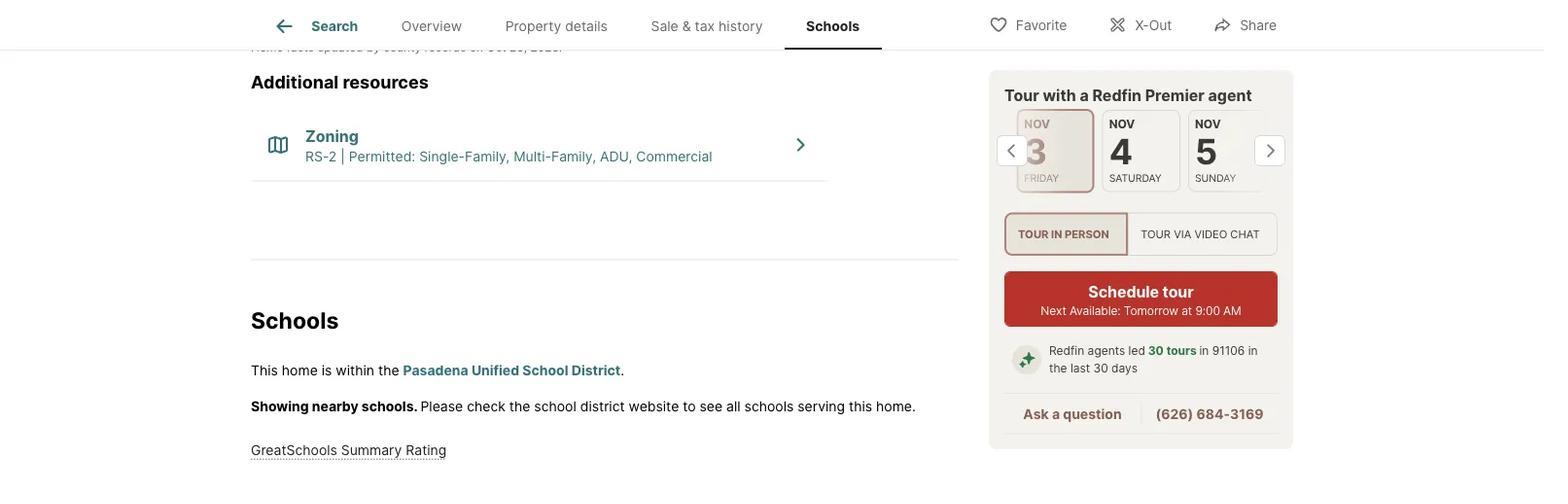 Task type: describe. For each thing, give the bounding box(es) containing it.
within
[[336, 363, 375, 379]]

this
[[251, 363, 278, 379]]

all
[[727, 399, 741, 415]]

pasadena unified school district link
[[403, 363, 621, 379]]

days
[[1112, 362, 1138, 376]]

property
[[506, 18, 562, 34]]

2 family, from the left
[[552, 148, 596, 165]]

tour for tour via video chat
[[1141, 228, 1171, 241]]

nov 4 saturday
[[1110, 117, 1162, 184]]

to
[[683, 399, 696, 415]]

chat
[[1231, 228, 1260, 241]]

sale & tax history
[[651, 18, 763, 34]]

schools
[[745, 399, 794, 415]]

0 vertical spatial redfin
[[1093, 86, 1142, 105]]

this home is within the pasadena unified school district .
[[251, 363, 625, 379]]

records
[[425, 40, 467, 55]]

via
[[1174, 228, 1192, 241]]

additional
[[251, 72, 339, 93]]

2
[[329, 148, 337, 165]]

led
[[1129, 344, 1146, 358]]

tours
[[1167, 344, 1197, 358]]

overview tab
[[380, 3, 484, 50]]

|
[[341, 148, 345, 165]]

commercial
[[637, 148, 713, 165]]

video
[[1195, 228, 1228, 241]]

out
[[1150, 17, 1173, 34]]

see
[[700, 399, 723, 415]]

summary
[[341, 442, 402, 459]]

home
[[251, 40, 284, 55]]

schools.
[[362, 399, 418, 415]]

30 for days
[[1094, 362, 1109, 376]]

nearby
[[312, 399, 359, 415]]

ask a question link
[[1024, 406, 1122, 422]]

multi-
[[514, 148, 552, 165]]

tour with a redfin premier agent
[[1005, 86, 1253, 105]]

redfin agents led 30 tours in 91106
[[1050, 344, 1246, 358]]

please
[[421, 399, 463, 415]]

tour for tour in person
[[1019, 228, 1049, 241]]

in inside in the last 30 days
[[1249, 344, 1258, 358]]

showing
[[251, 399, 309, 415]]

check
[[467, 399, 506, 415]]

search
[[312, 18, 358, 34]]

next image
[[1255, 135, 1286, 167]]

search link
[[273, 15, 358, 38]]

nov for 4
[[1110, 117, 1136, 131]]

nov 5 sunday
[[1196, 117, 1237, 184]]

(626) 684-3169 link
[[1156, 406, 1264, 422]]

greatschools
[[251, 442, 337, 459]]

pasadena
[[403, 363, 469, 379]]

adu,
[[600, 148, 633, 165]]

friday
[[1025, 172, 1060, 184]]

school
[[534, 399, 577, 415]]

list box containing tour in person
[[1005, 212, 1278, 256]]

nov for 5
[[1196, 117, 1222, 131]]

nov for 3
[[1025, 117, 1051, 131]]

county
[[383, 40, 421, 55]]

agents
[[1088, 344, 1126, 358]]

0 horizontal spatial a
[[1053, 406, 1060, 422]]

&
[[683, 18, 691, 34]]

tax
[[695, 18, 715, 34]]

this
[[849, 399, 873, 415]]

district
[[581, 399, 625, 415]]

on
[[470, 40, 484, 55]]

schedule tour next available: tomorrow at 9:00 am
[[1041, 282, 1242, 318]]

in inside list box
[[1052, 228, 1063, 241]]

permitted:
[[349, 148, 416, 165]]

1 family, from the left
[[465, 148, 510, 165]]

0 vertical spatial a
[[1080, 86, 1089, 105]]

additional resources
[[251, 72, 429, 93]]

saturday
[[1110, 172, 1162, 184]]

single-
[[419, 148, 465, 165]]

x-
[[1136, 17, 1150, 34]]

rating
[[406, 442, 447, 459]]

overview
[[402, 18, 462, 34]]

1 horizontal spatial in
[[1200, 344, 1210, 358]]



Task type: vqa. For each thing, say whether or not it's contained in the screenshot.
▾
no



Task type: locate. For each thing, give the bounding box(es) containing it.
person
[[1065, 228, 1110, 241]]

684-
[[1197, 406, 1231, 422]]

a right with
[[1080, 86, 1089, 105]]

redfin up 4
[[1093, 86, 1142, 105]]

tour for tour with a redfin premier agent
[[1005, 86, 1040, 105]]

zoning
[[305, 127, 359, 146]]

a right ask
[[1053, 406, 1060, 422]]

23,
[[510, 40, 527, 55]]

ask
[[1024, 406, 1049, 422]]

favorite
[[1016, 17, 1068, 34]]

property details tab
[[484, 3, 630, 50]]

3
[[1025, 130, 1048, 173]]

2 horizontal spatial nov
[[1196, 117, 1222, 131]]

home
[[282, 363, 318, 379]]

30 right led
[[1149, 344, 1164, 358]]

home facts updated by county records on oct 23, 2023 .
[[251, 40, 562, 55]]

the right within
[[378, 363, 399, 379]]

0 horizontal spatial the
[[378, 363, 399, 379]]

the inside in the last 30 days
[[1050, 362, 1068, 376]]

. up district
[[621, 363, 625, 379]]

schedule
[[1089, 282, 1160, 301]]

redfin up last
[[1050, 344, 1085, 358]]

0 vertical spatial 30
[[1149, 344, 1164, 358]]

in the last 30 days
[[1050, 344, 1258, 376]]

by
[[367, 40, 380, 55]]

1 horizontal spatial schools
[[807, 18, 860, 34]]

tab list
[[251, 0, 897, 50]]

with
[[1043, 86, 1077, 105]]

1 horizontal spatial redfin
[[1093, 86, 1142, 105]]

30 inside in the last 30 days
[[1094, 362, 1109, 376]]

zoning rs-2 | permitted: single-family, multi-family, adu, commercial
[[305, 127, 713, 165]]

rs-
[[305, 148, 329, 165]]

the right check on the bottom left of the page
[[510, 399, 531, 415]]

1 horizontal spatial family,
[[552, 148, 596, 165]]

greatschools summary rating
[[251, 442, 447, 459]]

0 vertical spatial .
[[559, 40, 562, 55]]

1 horizontal spatial nov
[[1110, 117, 1136, 131]]

0 horizontal spatial redfin
[[1050, 344, 1085, 358]]

0 horizontal spatial schools
[[251, 307, 339, 335]]

family,
[[465, 148, 510, 165], [552, 148, 596, 165]]

sunday
[[1196, 172, 1237, 184]]

2 horizontal spatial the
[[1050, 362, 1068, 376]]

0 horizontal spatial nov
[[1025, 117, 1051, 131]]

1 vertical spatial .
[[621, 363, 625, 379]]

district
[[572, 363, 621, 379]]

in
[[1052, 228, 1063, 241], [1200, 344, 1210, 358], [1249, 344, 1258, 358]]

question
[[1064, 406, 1122, 422]]

details
[[565, 18, 608, 34]]

family, left adu,
[[552, 148, 596, 165]]

1 horizontal spatial .
[[621, 363, 625, 379]]

premier
[[1146, 86, 1205, 105]]

oct
[[487, 40, 507, 55]]

nov inside nov 4 saturday
[[1110, 117, 1136, 131]]

the
[[1050, 362, 1068, 376], [378, 363, 399, 379], [510, 399, 531, 415]]

2 nov from the left
[[1110, 117, 1136, 131]]

agent
[[1209, 86, 1253, 105]]

share button
[[1197, 4, 1294, 44]]

tour left via
[[1141, 228, 1171, 241]]

redfin
[[1093, 86, 1142, 105], [1050, 344, 1085, 358]]

ask a question
[[1024, 406, 1122, 422]]

property details
[[506, 18, 608, 34]]

in right tours
[[1200, 344, 1210, 358]]

tour left person
[[1019, 228, 1049, 241]]

list box
[[1005, 212, 1278, 256]]

facts
[[287, 40, 314, 55]]

is
[[322, 363, 332, 379]]

30 for tours
[[1149, 344, 1164, 358]]

tour left with
[[1005, 86, 1040, 105]]

in right 91106
[[1249, 344, 1258, 358]]

3 nov from the left
[[1196, 117, 1222, 131]]

unified
[[472, 363, 520, 379]]

resources
[[343, 72, 429, 93]]

last
[[1071, 362, 1091, 376]]

share
[[1241, 17, 1277, 34]]

nov up previous image
[[1025, 117, 1051, 131]]

schools right history
[[807, 18, 860, 34]]

family, left multi-
[[465, 148, 510, 165]]

1 horizontal spatial the
[[510, 399, 531, 415]]

2 horizontal spatial in
[[1249, 344, 1258, 358]]

0 horizontal spatial .
[[559, 40, 562, 55]]

1 vertical spatial a
[[1053, 406, 1060, 422]]

next
[[1041, 304, 1067, 318]]

2023
[[531, 40, 559, 55]]

tour via video chat
[[1141, 228, 1260, 241]]

nov down tour with a redfin premier agent
[[1110, 117, 1136, 131]]

91106
[[1213, 344, 1246, 358]]

tab list containing search
[[251, 0, 897, 50]]

0 horizontal spatial family,
[[465, 148, 510, 165]]

nov
[[1025, 117, 1051, 131], [1110, 117, 1136, 131], [1196, 117, 1222, 131]]

available:
[[1070, 304, 1121, 318]]

am
[[1224, 304, 1242, 318]]

schools inside tab
[[807, 18, 860, 34]]

0 horizontal spatial 30
[[1094, 362, 1109, 376]]

(626) 684-3169
[[1156, 406, 1264, 422]]

updated
[[317, 40, 363, 55]]

30
[[1149, 344, 1164, 358], [1094, 362, 1109, 376]]

schools tab
[[785, 3, 882, 50]]

None button
[[1017, 109, 1095, 193], [1103, 110, 1181, 192], [1189, 110, 1267, 192], [1017, 109, 1095, 193], [1103, 110, 1181, 192], [1189, 110, 1267, 192]]

greatschools summary rating link
[[251, 442, 447, 459]]

in left person
[[1052, 228, 1063, 241]]

1 horizontal spatial 30
[[1149, 344, 1164, 358]]

0 horizontal spatial in
[[1052, 228, 1063, 241]]

nov inside the nov 3 friday
[[1025, 117, 1051, 131]]

1 vertical spatial redfin
[[1050, 344, 1085, 358]]

home.
[[877, 399, 916, 415]]

tour in person
[[1019, 228, 1110, 241]]

sale & tax history tab
[[630, 3, 785, 50]]

1 nov from the left
[[1025, 117, 1051, 131]]

(626)
[[1156, 406, 1194, 422]]

the left last
[[1050, 362, 1068, 376]]

30 down agents
[[1094, 362, 1109, 376]]

at
[[1182, 304, 1193, 318]]

1 vertical spatial schools
[[251, 307, 339, 335]]

0 vertical spatial schools
[[807, 18, 860, 34]]

1 horizontal spatial a
[[1080, 86, 1089, 105]]

a
[[1080, 86, 1089, 105], [1053, 406, 1060, 422]]

previous image
[[997, 135, 1028, 167]]

. down property details
[[559, 40, 562, 55]]

sale
[[651, 18, 679, 34]]

nov down agent
[[1196, 117, 1222, 131]]

1 vertical spatial 30
[[1094, 362, 1109, 376]]

schools up home
[[251, 307, 339, 335]]

school
[[523, 363, 569, 379]]

3169
[[1231, 406, 1264, 422]]

9:00
[[1196, 304, 1221, 318]]

x-out button
[[1092, 4, 1189, 44]]

tomorrow
[[1124, 304, 1179, 318]]

history
[[719, 18, 763, 34]]

website
[[629, 399, 679, 415]]

4
[[1110, 130, 1133, 173]]

serving
[[798, 399, 845, 415]]

showing nearby schools. please check the school district website to see all schools serving this home.
[[251, 399, 916, 415]]

nov inside nov 5 sunday
[[1196, 117, 1222, 131]]



